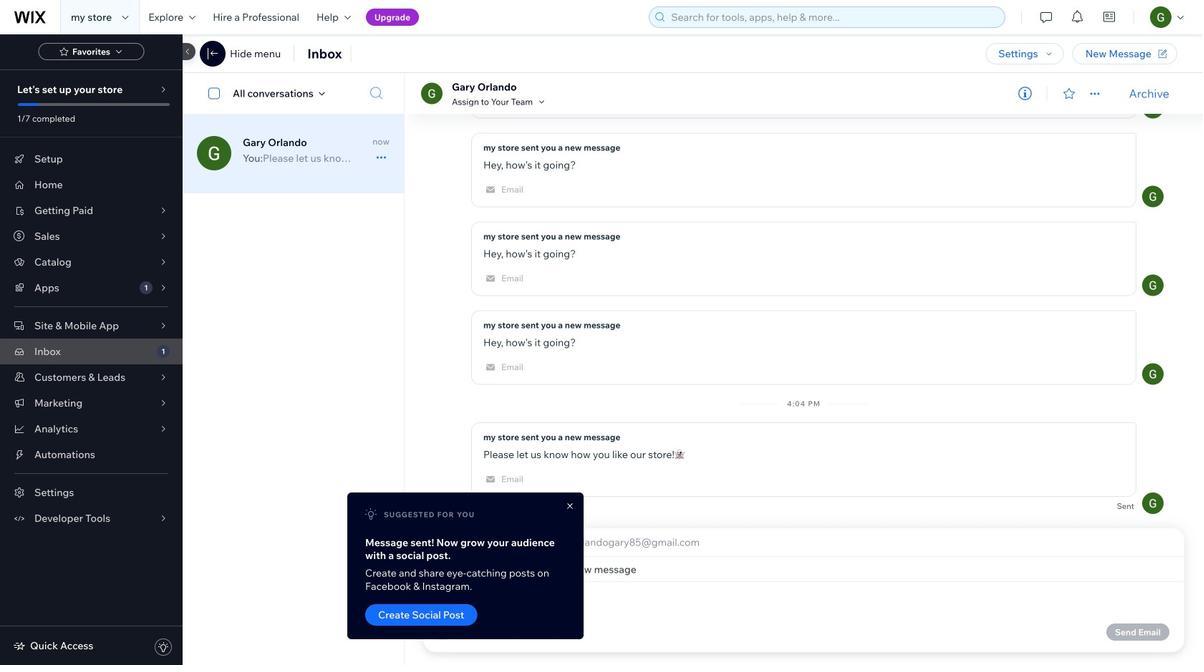 Task type: describe. For each thing, give the bounding box(es) containing it.
Search for tools, apps, help & more... field
[[667, 7, 1001, 27]]

1 vertical spatial gary orlando image
[[1143, 186, 1164, 207]]

2 vertical spatial gary orlando image
[[1143, 493, 1164, 515]]

2 vertical spatial gary orlando image
[[1143, 364, 1164, 385]]



Task type: vqa. For each thing, say whether or not it's contained in the screenshot.
Gary Orlando image in CHAT MESSAGES log
yes



Task type: locate. For each thing, give the bounding box(es) containing it.
saved replies image
[[469, 624, 486, 641]]

chat messages log
[[405, 44, 1204, 529]]

None field
[[479, 563, 1174, 576]]

gary orlando image
[[197, 136, 231, 171], [1143, 186, 1164, 207], [1143, 493, 1164, 515]]

0 vertical spatial gary orlando image
[[421, 83, 443, 104]]

gary orlando image
[[421, 83, 443, 104], [1143, 275, 1164, 296], [1143, 364, 1164, 385]]

files image
[[540, 624, 557, 641]]

0 vertical spatial gary orlando image
[[197, 136, 231, 171]]

Type your message. Hit enter to submit. text field
[[435, 594, 1174, 610]]

None checkbox
[[201, 85, 233, 102]]

sidebar element
[[0, 34, 196, 666]]

1 vertical spatial gary orlando image
[[1143, 275, 1164, 296]]

emojis image
[[516, 624, 533, 641]]



